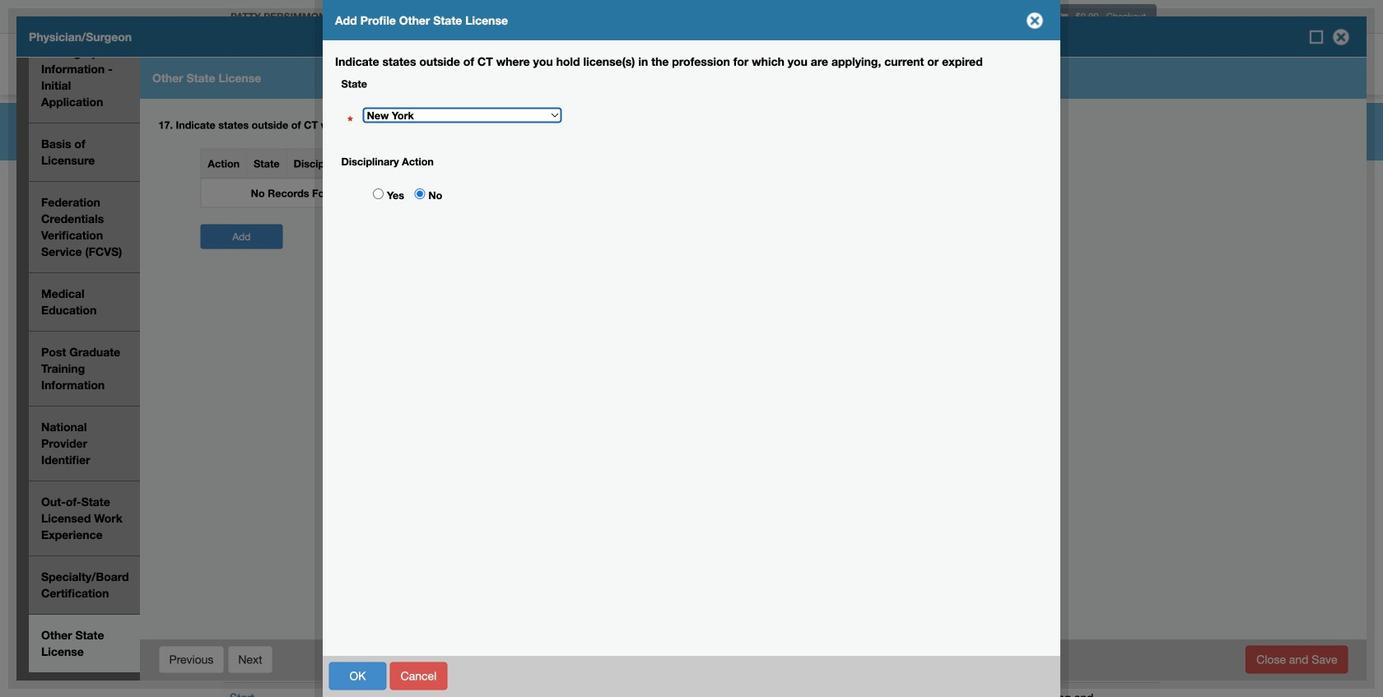 Task type: describe. For each thing, give the bounding box(es) containing it.
<b><center>state of connecticut<br>
 online elicense website</center></b> image
[[222, 37, 419, 64]]



Task type: locate. For each thing, give the bounding box(es) containing it.
None button
[[159, 646, 224, 674], [228, 646, 273, 674], [1246, 646, 1349, 674], [329, 663, 387, 691], [390, 663, 448, 691], [159, 646, 224, 674], [228, 646, 273, 674], [1246, 646, 1349, 674], [329, 663, 387, 691], [390, 663, 448, 691]]

None radio
[[373, 189, 384, 199]]

close window image
[[1022, 7, 1048, 34]]

None radio
[[415, 189, 425, 199]]

close window image
[[1328, 24, 1355, 50]]

maximize/minimize image
[[1309, 29, 1325, 45]]



Task type: vqa. For each thing, say whether or not it's contained in the screenshot.
image field
no



